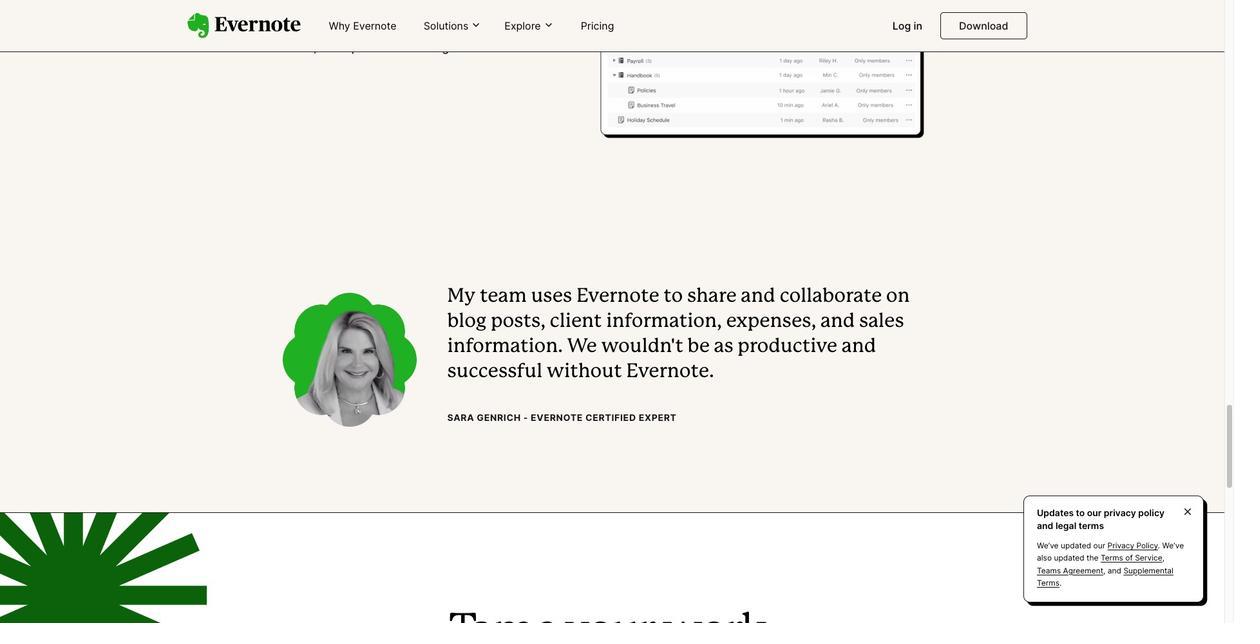 Task type: locate. For each thing, give the bounding box(es) containing it.
evernote right -
[[531, 412, 583, 423]]

updates
[[1037, 508, 1074, 519]]

, down the ". we've also updated the"
[[1103, 566, 1105, 576]]

terms
[[1101, 554, 1123, 563], [1037, 578, 1059, 588]]

in
[[914, 19, 922, 32], [393, 41, 403, 54]]

right
[[338, 4, 363, 17], [480, 4, 505, 17]]

1 vertical spatial ,
[[1103, 566, 1105, 576]]

expert
[[639, 412, 677, 423]]

collaborate
[[780, 288, 882, 306]]

and down the ". we've also updated the"
[[1108, 566, 1121, 576]]

and inside "terms of service , teams agreement , and"
[[1108, 566, 1121, 576]]

evernote down the info
[[353, 19, 397, 32]]

information.
[[447, 338, 563, 356]]

access
[[446, 22, 485, 36]]

pricing link
[[573, 14, 622, 39]]

. we've also updated the
[[1037, 541, 1184, 563]]

sales
[[859, 313, 904, 331]]

updated up teams agreement link
[[1054, 554, 1084, 563]]

share
[[687, 288, 737, 306]]

1 we've from the left
[[1037, 541, 1059, 551]]

1 vertical spatial team
[[480, 288, 527, 306]]

policy
[[1138, 508, 1165, 519]]

2 vertical spatial evernote
[[531, 412, 583, 423]]

to inside updates to our privacy policy and legal terms
[[1076, 508, 1085, 519]]

, up supplemental
[[1162, 554, 1164, 563]]

1 horizontal spatial team
[[480, 288, 527, 306]]

supplemental terms link
[[1037, 566, 1173, 588]]

be
[[688, 338, 710, 356]]

my team uses evernote to share and collaborate on blog posts, client information, expenses, and sales information. we wouldn't be as productive and successful without evernote.
[[447, 288, 910, 381]]

terms down teams
[[1037, 578, 1059, 588]]

client
[[550, 313, 602, 331]]

evernote logo image
[[187, 13, 300, 39]]

and up expenses, on the right of page
[[741, 288, 775, 306]]

your
[[353, 22, 378, 36]]

to up view.
[[489, 22, 500, 36]]

the
[[316, 4, 334, 17], [458, 4, 476, 17], [1087, 554, 1099, 563]]

we've
[[1037, 541, 1059, 551], [1162, 541, 1184, 551]]

evernote
[[353, 19, 397, 32], [576, 288, 659, 306], [531, 412, 583, 423]]

.
[[1158, 541, 1160, 551], [1059, 578, 1062, 588]]

and down updates
[[1037, 520, 1053, 531]]

privacy
[[1108, 541, 1134, 551]]

we've inside the ". we've also updated the"
[[1162, 541, 1184, 551]]

pricing
[[581, 19, 614, 32]]

1 vertical spatial terms
[[1037, 578, 1059, 588]]

to up terms
[[1076, 508, 1085, 519]]

spaces
[[282, 22, 323, 36]]

privacy
[[1104, 508, 1136, 519]]

1 horizontal spatial .
[[1158, 541, 1160, 551]]

0 vertical spatial our
[[1087, 508, 1102, 519]]

2 we've from the left
[[1162, 541, 1184, 551]]

supplemental terms
[[1037, 566, 1173, 588]]

updates
[[345, 41, 390, 54]]

2 horizontal spatial the
[[1087, 554, 1099, 563]]

1 horizontal spatial terms
[[1101, 554, 1123, 563]]

in inside make the right info available to the right people. spaces give your team quick access to projects, notes, and updates in one organized view.
[[393, 41, 403, 54]]

our
[[1087, 508, 1102, 519], [1093, 541, 1105, 551]]

1 vertical spatial evernote
[[576, 288, 659, 306]]

0 horizontal spatial in
[[393, 41, 403, 54]]

we've right policy
[[1162, 541, 1184, 551]]

my
[[447, 288, 476, 306]]

the up 'access' at the left of the page
[[458, 4, 476, 17]]

solutions
[[424, 19, 468, 32]]

team down the info
[[381, 22, 409, 36]]

explore button
[[501, 19, 558, 33]]

and down collaborate
[[820, 313, 855, 331]]

1 horizontal spatial in
[[914, 19, 922, 32]]

service
[[1135, 554, 1162, 563]]

in left one
[[393, 41, 403, 54]]

0 vertical spatial .
[[1158, 541, 1160, 551]]

log
[[893, 19, 911, 32]]

our for privacy
[[1093, 541, 1105, 551]]

sara
[[447, 412, 474, 423]]

0 horizontal spatial team
[[381, 22, 409, 36]]

. up service
[[1158, 541, 1160, 551]]

the up why
[[316, 4, 334, 17]]

0 horizontal spatial ,
[[1103, 566, 1105, 576]]

our for privacy
[[1087, 508, 1102, 519]]

. for .
[[1059, 578, 1062, 588]]

our up "terms of service , teams agreement , and"
[[1093, 541, 1105, 551]]

0 horizontal spatial right
[[338, 4, 363, 17]]

right up why
[[338, 4, 363, 17]]

and down sales
[[842, 338, 876, 356]]

evernote for my team uses evernote to share and collaborate on blog posts, client information, expenses, and sales information. we wouldn't be as productive and successful without evernote.
[[576, 288, 659, 306]]

our inside updates to our privacy policy and legal terms
[[1087, 508, 1102, 519]]

teams
[[1037, 566, 1061, 576]]

. down teams agreement link
[[1059, 578, 1062, 588]]

team
[[381, 22, 409, 36], [480, 288, 527, 306]]

on
[[886, 288, 910, 306]]

to inside my team uses evernote to share and collaborate on blog posts, client information, expenses, and sales information. we wouldn't be as productive and successful without evernote.
[[664, 288, 683, 306]]

supplemental
[[1124, 566, 1173, 576]]

evernote inside my team uses evernote to share and collaborate on blog posts, client information, expenses, and sales information. we wouldn't be as productive and successful without evernote.
[[576, 288, 659, 306]]

and
[[320, 41, 341, 54], [741, 288, 775, 306], [820, 313, 855, 331], [842, 338, 876, 356], [1037, 520, 1053, 531], [1108, 566, 1121, 576]]

our up terms
[[1087, 508, 1102, 519]]

evernote up client
[[576, 288, 659, 306]]

1 horizontal spatial ,
[[1162, 554, 1164, 563]]

right up 'access' at the left of the page
[[480, 4, 505, 17]]

teams agreement link
[[1037, 566, 1103, 576]]

0 vertical spatial team
[[381, 22, 409, 36]]

0 horizontal spatial we've
[[1037, 541, 1059, 551]]

0 vertical spatial terms
[[1101, 554, 1123, 563]]

1 vertical spatial our
[[1093, 541, 1105, 551]]

1 vertical spatial updated
[[1054, 554, 1084, 563]]

in right the log on the top right of page
[[914, 19, 922, 32]]

updated down "legal"
[[1061, 541, 1091, 551]]

,
[[1162, 554, 1164, 563], [1103, 566, 1105, 576]]

why evernote link
[[321, 14, 404, 39]]

. inside the ". we've also updated the"
[[1158, 541, 1160, 551]]

1 vertical spatial .
[[1059, 578, 1062, 588]]

1 vertical spatial in
[[393, 41, 403, 54]]

updated inside the ". we've also updated the"
[[1054, 554, 1084, 563]]

to
[[443, 4, 454, 17], [489, 22, 500, 36], [664, 288, 683, 306], [1076, 508, 1085, 519]]

one
[[406, 41, 427, 54]]

to up solutions
[[443, 4, 454, 17]]

updated
[[1061, 541, 1091, 551], [1054, 554, 1084, 563]]

organized
[[431, 41, 486, 54]]

as
[[714, 338, 733, 356]]

certified
[[585, 412, 636, 423]]

log in link
[[885, 14, 930, 39]]

team up posts,
[[480, 288, 527, 306]]

and down give
[[320, 41, 341, 54]]

0 horizontal spatial .
[[1059, 578, 1062, 588]]

0 vertical spatial evernote
[[353, 19, 397, 32]]

1 horizontal spatial right
[[480, 4, 505, 17]]

0 horizontal spatial terms
[[1037, 578, 1059, 588]]

we've up also
[[1037, 541, 1059, 551]]

terms down "privacy"
[[1101, 554, 1123, 563]]

1 horizontal spatial we've
[[1162, 541, 1184, 551]]

to up information,
[[664, 288, 683, 306]]

the down we've updated our privacy policy
[[1087, 554, 1099, 563]]



Task type: vqa. For each thing, say whether or not it's contained in the screenshot.
Solutions
yes



Task type: describe. For each thing, give the bounding box(es) containing it.
also
[[1037, 554, 1052, 563]]

make
[[282, 4, 313, 17]]

give
[[327, 22, 350, 36]]

terms inside supplemental terms
[[1037, 578, 1059, 588]]

log in
[[893, 19, 922, 32]]

info
[[367, 4, 388, 17]]

terms inside "terms of service , teams agreement , and"
[[1101, 554, 1123, 563]]

posts,
[[491, 313, 546, 331]]

terms
[[1079, 520, 1104, 531]]

explore
[[505, 19, 541, 32]]

and inside updates to our privacy policy and legal terms
[[1037, 520, 1053, 531]]

evernote.
[[626, 363, 714, 381]]

1 horizontal spatial the
[[458, 4, 476, 17]]

0 horizontal spatial the
[[316, 4, 334, 17]]

quick
[[413, 22, 443, 36]]

privacy policy link
[[1108, 541, 1158, 551]]

evernote for sara genrich - evernote certified expert
[[531, 412, 583, 423]]

solutions button
[[420, 19, 485, 33]]

available
[[391, 4, 440, 17]]

download link
[[940, 12, 1027, 39]]

we
[[567, 338, 597, 356]]

sara genrich - evernote certified expert
[[447, 412, 677, 423]]

terms of service , teams agreement , and
[[1037, 554, 1164, 576]]

why
[[329, 19, 350, 32]]

productive
[[738, 338, 837, 356]]

successful
[[447, 363, 542, 381]]

notebooks screen image
[[579, 0, 942, 156]]

evernote inside why evernote link
[[353, 19, 397, 32]]

updates to our privacy policy and legal terms
[[1037, 508, 1165, 531]]

1 right from the left
[[338, 4, 363, 17]]

team inside my team uses evernote to share and collaborate on blog posts, client information, expenses, and sales information. we wouldn't be as productive and successful without evernote.
[[480, 288, 527, 306]]

policy
[[1136, 541, 1158, 551]]

legal
[[1056, 520, 1076, 531]]

0 vertical spatial in
[[914, 19, 922, 32]]

why evernote
[[329, 19, 397, 32]]

we've updated our privacy policy
[[1037, 541, 1158, 551]]

. for . we've also updated the
[[1158, 541, 1160, 551]]

blog
[[447, 313, 486, 331]]

expenses,
[[726, 313, 816, 331]]

of
[[1125, 554, 1133, 563]]

view.
[[489, 41, 518, 54]]

download
[[959, 19, 1008, 32]]

genrich
[[477, 412, 521, 423]]

-
[[523, 412, 528, 423]]

uses
[[531, 288, 572, 306]]

make the right info available to the right people. spaces give your team quick access to projects, notes, and updates in one organized view.
[[282, 4, 552, 54]]

2 right from the left
[[480, 4, 505, 17]]

terms of service link
[[1101, 554, 1162, 563]]

notes,
[[282, 41, 317, 54]]

0 vertical spatial ,
[[1162, 554, 1164, 563]]

team inside make the right info available to the right people. spaces give your team quick access to projects, notes, and updates in one organized view.
[[381, 22, 409, 36]]

information,
[[606, 313, 722, 331]]

sara experts image
[[282, 293, 416, 427]]

wouldn't
[[601, 338, 683, 356]]

and inside make the right info available to the right people. spaces give your team quick access to projects, notes, and updates in one organized view.
[[320, 41, 341, 54]]

agreement
[[1063, 566, 1103, 576]]

without
[[547, 363, 622, 381]]

0 vertical spatial updated
[[1061, 541, 1091, 551]]

projects,
[[503, 22, 552, 36]]

the inside the ". we've also updated the"
[[1087, 554, 1099, 563]]

people.
[[509, 4, 550, 17]]



